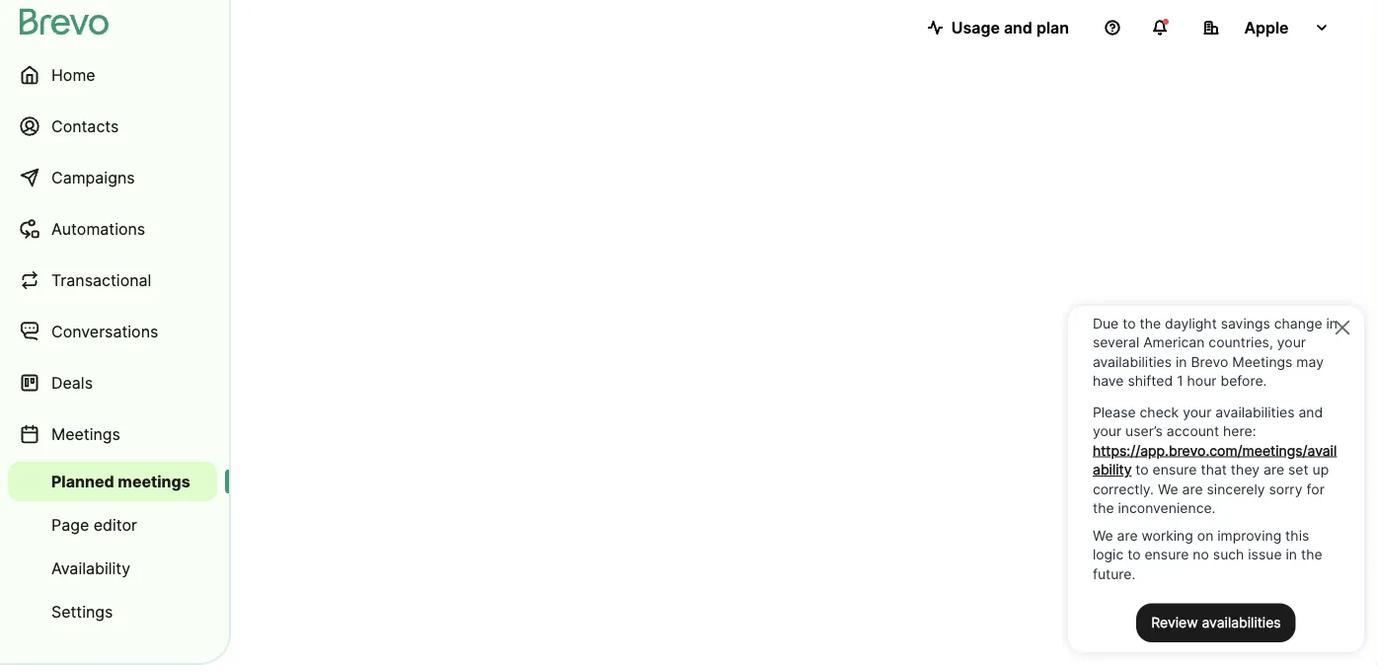 Task type: describe. For each thing, give the bounding box(es) containing it.
settings
[[51, 602, 113, 622]]

apple button
[[1188, 8, 1346, 47]]

page editor
[[51, 515, 137, 535]]

deals link
[[8, 359, 217, 407]]

availability link
[[8, 549, 217, 589]]

meetings
[[118, 472, 190, 491]]

planned
[[51, 472, 114, 491]]

home
[[51, 65, 95, 84]]

campaigns link
[[8, 154, 217, 201]]

editor
[[94, 515, 137, 535]]

page
[[51, 515, 89, 535]]

transactional link
[[8, 257, 217, 304]]

conversations
[[51, 322, 158, 341]]

usage and plan
[[952, 18, 1069, 37]]

and
[[1004, 18, 1033, 37]]



Task type: vqa. For each thing, say whether or not it's contained in the screenshot.
Conversations
yes



Task type: locate. For each thing, give the bounding box(es) containing it.
campaigns
[[51, 168, 135, 187]]

conversations link
[[8, 308, 217, 355]]

availability
[[51, 559, 130, 578]]

automations link
[[8, 205, 217, 253]]

meetings
[[51, 425, 120, 444]]

plan
[[1037, 18, 1069, 37]]

usage and plan button
[[912, 8, 1085, 47]]

meetings link
[[8, 411, 217, 458]]

deals
[[51, 373, 93, 393]]

automations
[[51, 219, 145, 238]]

apple
[[1245, 18, 1289, 37]]

contacts
[[51, 117, 119, 136]]

planned meetings link
[[8, 462, 217, 502]]

contacts link
[[8, 103, 217, 150]]

usage
[[952, 18, 1000, 37]]

home link
[[8, 51, 217, 99]]

page editor link
[[8, 506, 217, 545]]

settings link
[[8, 592, 217, 632]]

transactional
[[51, 271, 151, 290]]

planned meetings
[[51, 472, 190, 491]]



